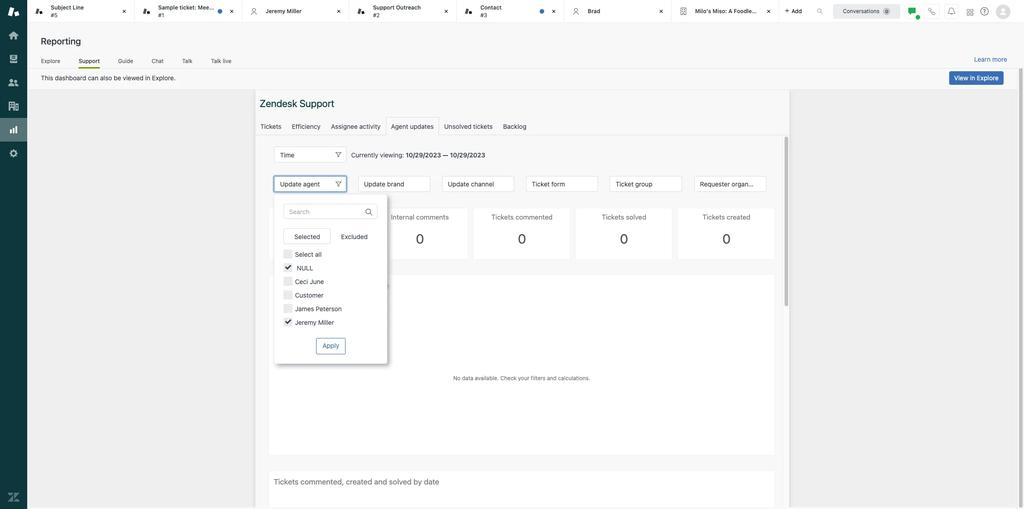 Task type: vqa. For each thing, say whether or not it's contained in the screenshot.
member
no



Task type: describe. For each thing, give the bounding box(es) containing it.
contact
[[481, 4, 502, 11]]

close image inside 'brad' tab
[[657, 7, 666, 16]]

subsidiary
[[757, 8, 785, 14]]

view in explore
[[955, 74, 999, 82]]

talk link
[[182, 57, 193, 67]]

the
[[213, 4, 222, 11]]

jeremy miller
[[266, 8, 302, 14]]

#5
[[51, 12, 58, 18]]

miller
[[287, 8, 302, 14]]

be
[[114, 74, 121, 82]]

line
[[73, 4, 84, 11]]

support outreach #2
[[373, 4, 421, 18]]

this dashboard can also be viewed in explore.
[[41, 74, 176, 82]]

talk live
[[211, 57, 232, 64]]

chat
[[152, 57, 164, 64]]

in inside 'button'
[[970, 74, 976, 82]]

meet
[[198, 4, 211, 11]]

viewed
[[123, 74, 143, 82]]

subject line #5
[[51, 4, 84, 18]]

#2
[[373, 12, 380, 18]]

close image for outreach
[[442, 7, 451, 16]]

conversations button
[[834, 4, 901, 18]]

learn more
[[975, 55, 1008, 63]]

contact #3
[[481, 4, 502, 18]]

tab containing subject line
[[27, 0, 135, 23]]

this
[[41, 74, 53, 82]]

brad
[[588, 8, 601, 14]]

learn
[[975, 55, 991, 63]]

#1
[[158, 12, 164, 18]]

a
[[729, 8, 733, 14]]

zendesk support image
[[8, 6, 20, 18]]

ticket
[[223, 4, 238, 11]]

support link
[[79, 57, 100, 69]]

chat link
[[152, 57, 164, 67]]

support for support
[[79, 57, 100, 64]]

support for support outreach #2
[[373, 4, 395, 11]]

tab containing contact
[[457, 0, 564, 23]]

close image inside milo's miso: a foodlez subsidiary 'tab'
[[764, 7, 773, 16]]

reporting image
[[8, 124, 20, 136]]

miso:
[[713, 8, 727, 14]]

sample ticket: meet the ticket #1
[[158, 4, 238, 18]]

get help image
[[981, 7, 989, 15]]

button displays agent's chat status as online. image
[[909, 7, 916, 15]]

outreach
[[396, 4, 421, 11]]

add
[[792, 7, 802, 14]]

tab containing sample ticket: meet the ticket
[[135, 0, 242, 23]]

1 close image from the left
[[227, 7, 236, 16]]

zendesk products image
[[967, 9, 974, 15]]



Task type: locate. For each thing, give the bounding box(es) containing it.
customers image
[[8, 77, 20, 88]]

jeremy
[[266, 8, 285, 14]]

0 horizontal spatial close image
[[120, 7, 129, 16]]

milo's miso: a foodlez subsidiary tab
[[672, 0, 785, 23]]

views image
[[8, 53, 20, 65]]

dashboard
[[55, 74, 86, 82]]

2 talk from the left
[[211, 57, 221, 64]]

sample
[[158, 4, 178, 11]]

2 close image from the left
[[335, 7, 344, 16]]

talk live link
[[211, 57, 232, 67]]

1 horizontal spatial close image
[[442, 7, 451, 16]]

foodlez
[[734, 8, 755, 14]]

milo's miso: a foodlez subsidiary
[[695, 8, 785, 14]]

reporting
[[41, 36, 81, 46]]

jeremy miller tab
[[242, 0, 350, 23]]

tab containing support outreach
[[350, 0, 457, 23]]

guide
[[118, 57, 133, 64]]

support inside support outreach #2
[[373, 4, 395, 11]]

3 close image from the left
[[549, 7, 559, 16]]

guide link
[[118, 57, 133, 67]]

explore up this
[[41, 57, 60, 64]]

zendesk image
[[8, 491, 20, 503]]

close image left #2
[[335, 7, 344, 16]]

close image left #3
[[442, 7, 451, 16]]

more
[[993, 55, 1008, 63]]

#3
[[481, 12, 487, 18]]

1 vertical spatial support
[[79, 57, 100, 64]]

milo's
[[695, 8, 711, 14]]

explore inside 'button'
[[977, 74, 999, 82]]

close image right foodlez
[[764, 7, 773, 16]]

live
[[223, 57, 232, 64]]

talk for talk
[[182, 57, 192, 64]]

0 vertical spatial explore
[[41, 57, 60, 64]]

in right viewed
[[145, 74, 150, 82]]

ticket:
[[180, 4, 196, 11]]

close image inside jeremy miller 'tab'
[[335, 7, 344, 16]]

2 horizontal spatial close image
[[764, 7, 773, 16]]

explore link
[[41, 57, 61, 67]]

admin image
[[8, 147, 20, 159]]

explore down learn more "link"
[[977, 74, 999, 82]]

close image
[[227, 7, 236, 16], [335, 7, 344, 16], [549, 7, 559, 16], [657, 7, 666, 16]]

0 horizontal spatial talk
[[182, 57, 192, 64]]

close image right the
[[227, 7, 236, 16]]

support up can
[[79, 57, 100, 64]]

subject
[[51, 4, 71, 11]]

view
[[955, 74, 969, 82]]

close image left milo's
[[657, 7, 666, 16]]

2 in from the left
[[970, 74, 976, 82]]

explore.
[[152, 74, 176, 82]]

0 horizontal spatial support
[[79, 57, 100, 64]]

3 tab from the left
[[350, 0, 457, 23]]

1 horizontal spatial support
[[373, 4, 395, 11]]

close image for line
[[120, 7, 129, 16]]

also
[[100, 74, 112, 82]]

close image left brad
[[549, 7, 559, 16]]

learn more link
[[975, 55, 1008, 64]]

3 close image from the left
[[764, 7, 773, 16]]

support up #2
[[373, 4, 395, 11]]

4 tab from the left
[[457, 0, 564, 23]]

get started image
[[8, 29, 20, 41]]

2 tab from the left
[[135, 0, 242, 23]]

main element
[[0, 0, 27, 509]]

0 vertical spatial support
[[373, 4, 395, 11]]

conversations
[[843, 7, 880, 14]]

in right the view at the right top of page
[[970, 74, 976, 82]]

talk left live
[[211, 57, 221, 64]]

0 horizontal spatial explore
[[41, 57, 60, 64]]

1 close image from the left
[[120, 7, 129, 16]]

explore
[[41, 57, 60, 64], [977, 74, 999, 82]]

support
[[373, 4, 395, 11], [79, 57, 100, 64]]

talk for talk live
[[211, 57, 221, 64]]

organizations image
[[8, 100, 20, 112]]

1 tab from the left
[[27, 0, 135, 23]]

talk
[[182, 57, 192, 64], [211, 57, 221, 64]]

1 horizontal spatial talk
[[211, 57, 221, 64]]

in
[[145, 74, 150, 82], [970, 74, 976, 82]]

close image
[[120, 7, 129, 16], [442, 7, 451, 16], [764, 7, 773, 16]]

brad tab
[[564, 0, 672, 23]]

can
[[88, 74, 98, 82]]

tab
[[27, 0, 135, 23], [135, 0, 242, 23], [350, 0, 457, 23], [457, 0, 564, 23]]

4 close image from the left
[[657, 7, 666, 16]]

1 horizontal spatial in
[[970, 74, 976, 82]]

add button
[[779, 0, 808, 22]]

1 vertical spatial explore
[[977, 74, 999, 82]]

talk right chat
[[182, 57, 192, 64]]

2 close image from the left
[[442, 7, 451, 16]]

0 horizontal spatial in
[[145, 74, 150, 82]]

1 talk from the left
[[182, 57, 192, 64]]

view in explore button
[[950, 71, 1004, 85]]

1 in from the left
[[145, 74, 150, 82]]

tabs tab list
[[27, 0, 808, 23]]

1 horizontal spatial explore
[[977, 74, 999, 82]]

close image left #1
[[120, 7, 129, 16]]

notifications image
[[948, 7, 956, 15]]



